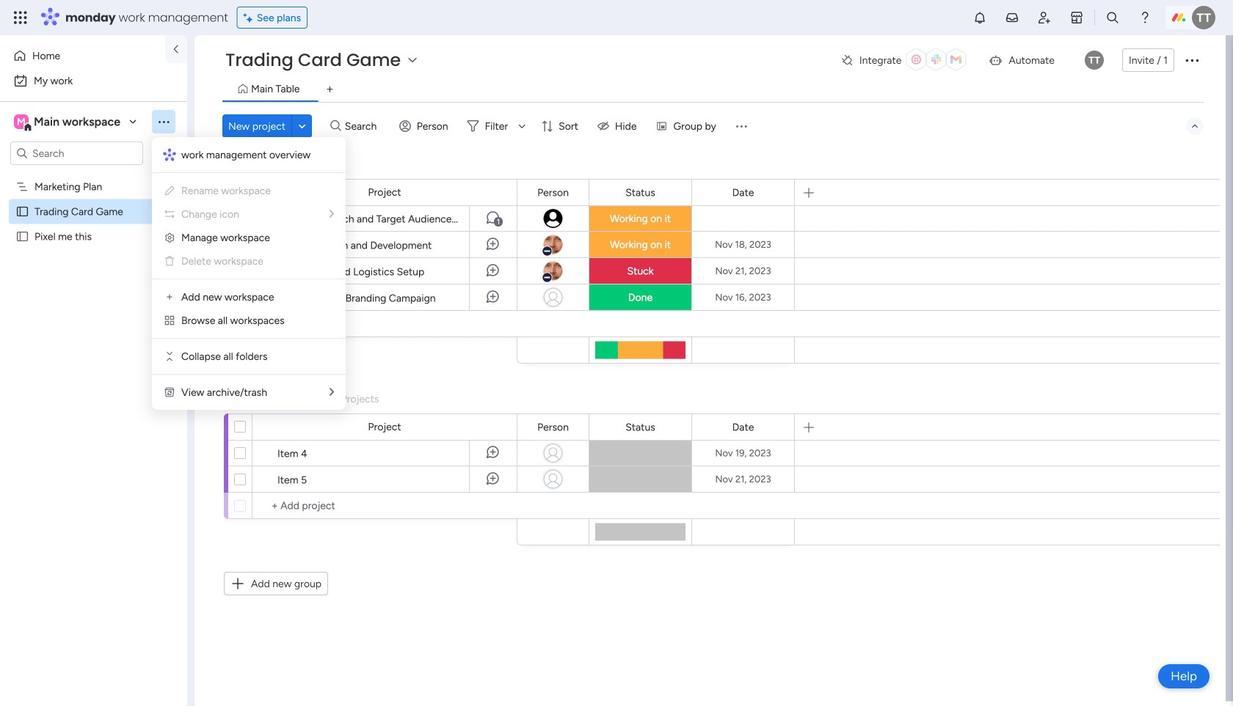 Task type: locate. For each thing, give the bounding box(es) containing it.
terry turtle image
[[1192, 6, 1215, 29]]

1 vertical spatial public board image
[[15, 230, 29, 244]]

menu item
[[164, 182, 334, 200], [164, 206, 334, 223], [164, 252, 334, 270]]

None field
[[249, 155, 329, 174], [534, 185, 572, 201], [622, 185, 659, 201], [729, 185, 758, 201], [249, 390, 329, 409], [534, 419, 572, 436], [622, 419, 659, 436], [729, 419, 758, 436], [249, 155, 329, 174], [534, 185, 572, 201], [622, 185, 659, 201], [729, 185, 758, 201], [249, 390, 329, 409], [534, 419, 572, 436], [622, 419, 659, 436], [729, 419, 758, 436]]

1 + add project text field from the top
[[260, 316, 510, 333]]

workspace selection element
[[14, 113, 123, 132]]

delete workspace image
[[164, 255, 175, 267]]

menu image
[[734, 119, 749, 134]]

select product image
[[13, 10, 28, 25]]

manage workspace image
[[164, 232, 175, 244]]

invite members image
[[1037, 10, 1052, 25]]

notifications image
[[973, 10, 987, 25]]

monday marketplace image
[[1069, 10, 1084, 25]]

list arrow image
[[330, 387, 334, 398]]

0 vertical spatial menu item
[[164, 182, 334, 200]]

arrow down image
[[513, 117, 531, 135]]

0 vertical spatial option
[[9, 44, 156, 68]]

tab
[[318, 78, 342, 101]]

0 vertical spatial public board image
[[15, 205, 29, 219]]

1 vertical spatial option
[[9, 69, 178, 92]]

2 vertical spatial menu item
[[164, 252, 334, 270]]

tab list
[[222, 78, 1204, 102]]

1 vertical spatial menu item
[[164, 206, 334, 223]]

list box
[[0, 171, 187, 447]]

option
[[9, 44, 156, 68], [9, 69, 178, 92], [0, 174, 187, 177]]

terry turtle image
[[1085, 51, 1104, 70]]

0 vertical spatial + add project text field
[[260, 316, 510, 333]]

public board image
[[15, 205, 29, 219], [15, 230, 29, 244]]

1 vertical spatial + add project text field
[[260, 498, 510, 515]]

workspace options image
[[156, 114, 171, 129]]

change icon image
[[164, 208, 175, 220]]

menu
[[152, 137, 346, 410]]

+ Add project text field
[[260, 316, 510, 333], [260, 498, 510, 515]]

collapse all folders image
[[164, 351, 175, 363]]

search everything image
[[1105, 10, 1120, 25]]



Task type: describe. For each thing, give the bounding box(es) containing it.
browse all workspaces image
[[164, 315, 175, 327]]

rename workspace image
[[164, 185, 175, 197]]

Search in workspace field
[[31, 145, 123, 162]]

angle down image
[[299, 121, 306, 132]]

options image
[[1183, 51, 1201, 69]]

collapse image
[[1189, 120, 1201, 132]]

2 public board image from the top
[[15, 230, 29, 244]]

2 vertical spatial option
[[0, 174, 187, 177]]

Search field
[[341, 116, 385, 137]]

2 + add project text field from the top
[[260, 498, 510, 515]]

help image
[[1138, 10, 1152, 25]]

see plans image
[[243, 9, 257, 26]]

view archive/trash image
[[164, 387, 175, 399]]

add view image
[[327, 84, 333, 95]]

1 menu item from the top
[[164, 182, 334, 200]]

workspace image
[[14, 114, 29, 130]]

v2 search image
[[330, 118, 341, 135]]

add new workspace image
[[164, 291, 175, 303]]

2 menu item from the top
[[164, 206, 334, 223]]

list arrow image
[[330, 209, 334, 219]]

update feed image
[[1005, 10, 1019, 25]]

3 menu item from the top
[[164, 252, 334, 270]]

1 public board image from the top
[[15, 205, 29, 219]]



Task type: vqa. For each thing, say whether or not it's contained in the screenshot.
the rightmost James Peterson image
no



